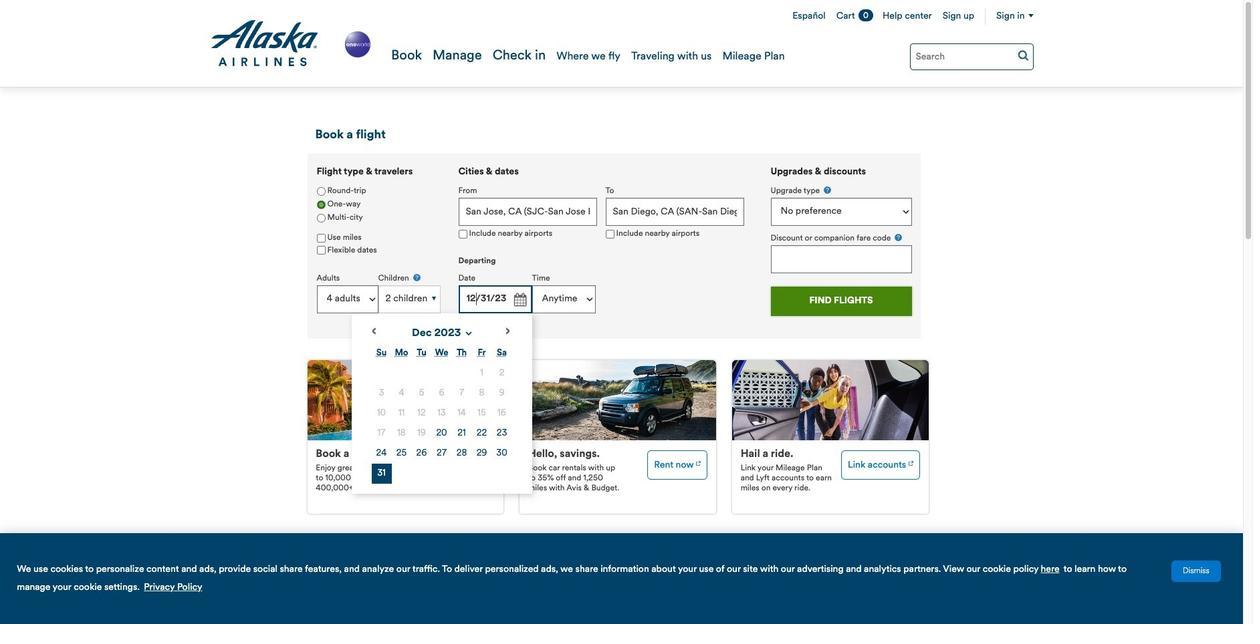Task type: vqa. For each thing, say whether or not it's contained in the screenshot.
tab list to the top
no



Task type: describe. For each thing, give the bounding box(es) containing it.
3 row from the top
[[371, 404, 512, 424]]

4 row from the top
[[371, 424, 512, 444]]

oneworld logo image
[[342, 29, 373, 60]]

5 row from the top
[[371, 444, 512, 464]]

photo of a hotel with a swimming pool and palm trees image
[[307, 361, 504, 441]]

2   radio from the top
[[317, 200, 325, 209]]

Search text field
[[910, 43, 1034, 70]]

1   radio from the top
[[317, 187, 325, 196]]

open datepicker image
[[510, 291, 529, 310]]



Task type: locate. For each thing, give the bounding box(es) containing it.
None submit
[[771, 287, 912, 316]]

  radio
[[317, 187, 325, 196], [317, 200, 325, 209], [317, 214, 325, 222]]

book a stay image
[[484, 457, 488, 468]]

rent now image
[[696, 457, 701, 468]]

None checkbox
[[458, 230, 467, 239], [317, 246, 325, 255], [458, 230, 467, 239], [317, 246, 325, 255]]

book rides image
[[909, 457, 913, 468]]

photo of an suv driving towards a mountain image
[[520, 361, 716, 441]]

grid
[[371, 344, 512, 484]]

1 row from the top
[[371, 364, 512, 384]]

alaska airlines logo image
[[210, 20, 319, 67]]

2 vertical spatial   radio
[[317, 214, 325, 222]]

header nav bar navigation
[[0, 0, 1243, 88]]

row
[[371, 364, 512, 384], [371, 384, 512, 404], [371, 404, 512, 424], [371, 424, 512, 444], [371, 444, 512, 464], [371, 464, 512, 484]]

group
[[307, 154, 449, 331], [351, 167, 753, 494], [771, 185, 912, 273]]

6 row from the top
[[371, 464, 512, 484]]

None text field
[[458, 198, 597, 226], [606, 198, 744, 226], [458, 198, 597, 226], [606, 198, 744, 226]]

None checkbox
[[606, 230, 614, 239]]

1 vertical spatial   radio
[[317, 200, 325, 209]]

None text field
[[771, 245, 912, 273], [458, 285, 532, 314], [771, 245, 912, 273], [458, 285, 532, 314]]

cookieconsent dialog
[[0, 534, 1243, 625]]

cell
[[472, 364, 492, 384], [492, 364, 512, 384], [371, 384, 392, 404], [392, 384, 412, 404], [412, 384, 432, 404], [432, 384, 452, 404], [452, 384, 472, 404], [472, 384, 492, 404], [492, 384, 512, 404], [371, 404, 392, 424], [392, 404, 412, 424], [412, 404, 432, 424], [432, 404, 452, 424], [452, 404, 472, 424], [472, 404, 492, 424], [492, 404, 512, 424], [371, 424, 392, 444], [392, 424, 412, 444], [412, 424, 432, 444], [432, 424, 452, 444], [452, 424, 472, 444], [472, 424, 492, 444], [492, 424, 512, 444], [371, 444, 392, 464], [392, 444, 412, 464], [412, 444, 432, 464], [432, 444, 452, 464], [452, 444, 472, 464], [472, 444, 492, 464], [492, 444, 512, 464], [371, 464, 392, 484]]

some kids opening a door image
[[732, 361, 929, 441]]

search button image
[[1018, 49, 1029, 61]]

option group
[[317, 185, 440, 225]]

3   radio from the top
[[317, 214, 325, 222]]

  checkbox
[[317, 234, 325, 243]]

2 row from the top
[[371, 384, 512, 404]]

0 vertical spatial   radio
[[317, 187, 325, 196]]



